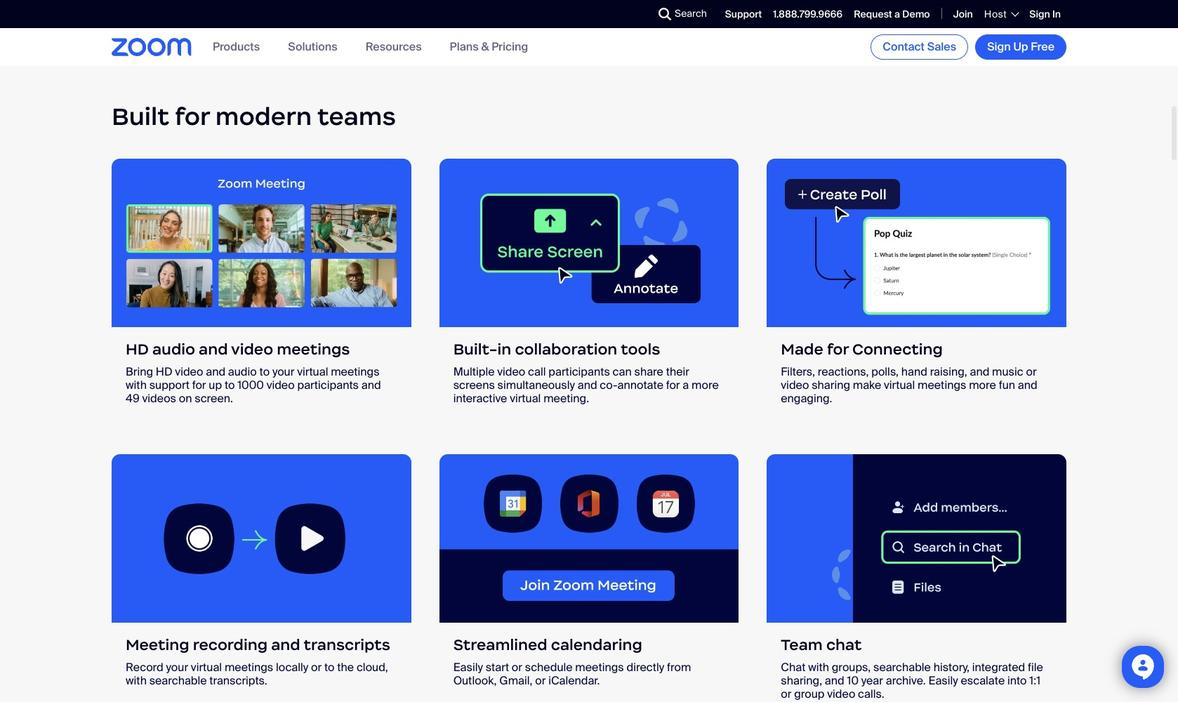 Task type: vqa. For each thing, say whether or not it's contained in the screenshot.
49
yes



Task type: locate. For each thing, give the bounding box(es) containing it.
or left group on the right of the page
[[781, 687, 792, 702]]

with down meeting
[[126, 673, 147, 688]]

to
[[260, 364, 270, 379], [225, 378, 235, 392], [324, 660, 335, 675]]

search image
[[659, 8, 672, 20], [659, 8, 672, 20]]

request a demo link
[[854, 8, 930, 20]]

polls,
[[872, 364, 899, 379]]

video inside built-in collaboration tools multiple video call participants can share their screens simultaneously and co-annotate for a more interactive virtual meeting.
[[497, 364, 526, 379]]

more right their on the right of the page
[[692, 378, 719, 392]]

your
[[272, 364, 295, 379], [166, 660, 188, 675]]

with left support on the bottom of page
[[126, 378, 147, 392]]

virtual down "recording"
[[191, 660, 222, 675]]

create poll image
[[767, 159, 1067, 327]]

sign left in
[[1030, 8, 1051, 20]]

or right music
[[1027, 364, 1037, 379]]

sign for sign in
[[1030, 8, 1051, 20]]

recording
[[193, 635, 268, 654]]

contact sales link
[[871, 34, 969, 60]]

1.888.799.9666
[[774, 8, 843, 20]]

to for transcripts
[[324, 660, 335, 675]]

chat
[[781, 660, 806, 675]]

for
[[175, 101, 210, 132], [827, 340, 849, 359], [192, 378, 206, 392], [666, 378, 680, 392]]

a inside built-in collaboration tools multiple video call participants can share their screens simultaneously and co-annotate for a more interactive virtual meeting.
[[683, 378, 689, 392]]

0 horizontal spatial your
[[166, 660, 188, 675]]

in
[[1053, 8, 1061, 20]]

easily
[[454, 660, 483, 675], [929, 673, 959, 688]]

sign in
[[1030, 8, 1061, 20]]

easily right archive. in the bottom of the page
[[929, 673, 959, 688]]

raising,
[[930, 364, 968, 379]]

directly
[[627, 660, 665, 675]]

for left up
[[192, 378, 206, 392]]

with right the chat
[[809, 660, 830, 675]]

1 more from the left
[[969, 378, 997, 392]]

1 horizontal spatial your
[[272, 364, 295, 379]]

0 vertical spatial hd
[[126, 340, 149, 359]]

virtual inside built-in collaboration tools multiple video call participants can share their screens simultaneously and co-annotate for a more interactive virtual meeting.
[[510, 391, 541, 406]]

sign left up
[[988, 39, 1011, 54]]

0 horizontal spatial participants
[[297, 378, 359, 392]]

0 vertical spatial audio
[[152, 340, 195, 359]]

1 horizontal spatial more
[[969, 378, 997, 392]]

into
[[1008, 673, 1027, 688]]

call
[[528, 364, 546, 379]]

participants
[[549, 364, 610, 379], [297, 378, 359, 392]]

meetings inside made for connecting filters, reactions, polls, hand raising, and music or video sharing make virtual meetings more fun and engaging.
[[918, 378, 967, 392]]

integrated
[[973, 660, 1026, 675]]

10
[[847, 673, 859, 688]]

audio right up
[[228, 364, 257, 379]]

more inside built-in collaboration tools multiple video call participants can share their screens simultaneously and co-annotate for a more interactive virtual meeting.
[[692, 378, 719, 392]]

on
[[179, 391, 192, 406]]

or inside meeting recording and transcripts record your virtual meetings locally or to the cloud, with searchable transcripts.
[[311, 660, 322, 675]]

1 horizontal spatial sign
[[1030, 8, 1051, 20]]

audio
[[152, 340, 195, 359], [228, 364, 257, 379]]

0 horizontal spatial easily
[[454, 660, 483, 675]]

request a demo
[[854, 8, 930, 20]]

sharing
[[812, 378, 851, 392]]

contact
[[883, 39, 925, 54]]

or inside made for connecting filters, reactions, polls, hand raising, and music or video sharing make virtual meetings more fun and engaging.
[[1027, 364, 1037, 379]]

with inside meeting recording and transcripts record your virtual meetings locally or to the cloud, with searchable transcripts.
[[126, 673, 147, 688]]

None search field
[[608, 3, 662, 25]]

video left sharing
[[781, 378, 809, 392]]

1 vertical spatial your
[[166, 660, 188, 675]]

built for modern teams
[[112, 101, 396, 132]]

filters,
[[781, 364, 815, 379]]

your right 1000
[[272, 364, 295, 379]]

hd
[[126, 340, 149, 359], [156, 364, 172, 379]]

0 horizontal spatial hd
[[126, 340, 149, 359]]

audio up support on the bottom of page
[[152, 340, 195, 359]]

for right share
[[666, 378, 680, 392]]

searchable inside team chat chat with groups, searchable history, integrated file sharing, and 10 year archive. easily escalate into 1:1 or group video calls.
[[874, 660, 931, 675]]

virtual right make
[[884, 378, 915, 392]]

can
[[613, 364, 632, 379]]

0 horizontal spatial searchable
[[149, 673, 207, 688]]

transcripts
[[304, 635, 390, 654]]

more
[[969, 378, 997, 392], [692, 378, 719, 392]]

join
[[954, 8, 973, 20]]

calendaring
[[551, 635, 643, 654]]

history,
[[934, 660, 970, 675]]

year
[[862, 673, 884, 688]]

calls.
[[858, 687, 885, 702]]

or right gmail,
[[535, 673, 546, 688]]

sign
[[1030, 8, 1051, 20], [988, 39, 1011, 54]]

0 vertical spatial a
[[895, 8, 901, 20]]

sign up free link
[[976, 34, 1067, 60]]

1 horizontal spatial a
[[895, 8, 901, 20]]

0 horizontal spatial a
[[683, 378, 689, 392]]

meeting recording and transcripts image
[[112, 454, 411, 623]]

their
[[666, 364, 690, 379]]

for up reactions,
[[827, 340, 849, 359]]

video
[[231, 340, 273, 359], [175, 364, 203, 379], [497, 364, 526, 379], [267, 378, 295, 392], [781, 378, 809, 392], [828, 687, 856, 702]]

meetings inside the streamlined calendaring easily start or schedule meetings directly from outlook, gmail, or icalendar.
[[575, 660, 624, 675]]

schedule
[[525, 660, 573, 675]]

sign inside 'link'
[[988, 39, 1011, 54]]

more inside made for connecting filters, reactions, polls, hand raising, and music or video sharing make virtual meetings more fun and engaging.
[[969, 378, 997, 392]]

to inside meeting recording and transcripts record your virtual meetings locally or to the cloud, with searchable transcripts.
[[324, 660, 335, 675]]

virtual inside meeting recording and transcripts record your virtual meetings locally or to the cloud, with searchable transcripts.
[[191, 660, 222, 675]]

your down meeting
[[166, 660, 188, 675]]

0 horizontal spatial more
[[692, 378, 719, 392]]

1 vertical spatial audio
[[228, 364, 257, 379]]

video down groups,
[[828, 687, 856, 702]]

solutions button
[[288, 40, 338, 54]]

in
[[498, 340, 512, 359]]

2 more from the left
[[692, 378, 719, 392]]

bring
[[126, 364, 153, 379]]

1 horizontal spatial to
[[260, 364, 270, 379]]

searchable down meeting
[[149, 673, 207, 688]]

0 horizontal spatial sign
[[988, 39, 1011, 54]]

searchable
[[874, 660, 931, 675], [149, 673, 207, 688]]

your inside hd audio and video meetings bring hd video and audio to your virtual meetings with support for up to 1000 video participants and 49 videos on screen.
[[272, 364, 295, 379]]

engaging.
[[781, 391, 833, 406]]

resources
[[366, 40, 422, 54]]

group
[[795, 687, 825, 702]]

a right share
[[683, 378, 689, 392]]

1 vertical spatial a
[[683, 378, 689, 392]]

1 vertical spatial sign
[[988, 39, 1011, 54]]

join link
[[954, 8, 973, 20]]

host
[[985, 8, 1007, 20]]

or right 'locally'
[[311, 660, 322, 675]]

1 horizontal spatial easily
[[929, 673, 959, 688]]

support
[[725, 8, 762, 20]]

hd right bring
[[156, 364, 172, 379]]

plans & pricing
[[450, 40, 528, 54]]

team chat chat with groups, searchable history, integrated file sharing, and 10 year archive. easily escalate into 1:1 or group video calls.
[[781, 635, 1044, 702]]

virtual down the call
[[510, 391, 541, 406]]

1 horizontal spatial searchable
[[874, 660, 931, 675]]

for inside hd audio and video meetings bring hd video and audio to your virtual meetings with support for up to 1000 video participants and 49 videos on screen.
[[192, 378, 206, 392]]

1 vertical spatial hd
[[156, 364, 172, 379]]

video inside team chat chat with groups, searchable history, integrated file sharing, and 10 year archive. easily escalate into 1:1 or group video calls.
[[828, 687, 856, 702]]

1 horizontal spatial participants
[[549, 364, 610, 379]]

built
[[112, 101, 169, 132]]

cloud,
[[357, 660, 388, 675]]

meetings inside meeting recording and transcripts record your virtual meetings locally or to the cloud, with searchable transcripts.
[[225, 660, 273, 675]]

locally
[[276, 660, 309, 675]]

searchable up the calls.
[[874, 660, 931, 675]]

virtual right 1000
[[297, 364, 328, 379]]

with
[[126, 378, 147, 392], [809, 660, 830, 675], [126, 673, 147, 688]]

2 horizontal spatial to
[[324, 660, 335, 675]]

with inside hd audio and video meetings bring hd video and audio to your virtual meetings with support for up to 1000 video participants and 49 videos on screen.
[[126, 378, 147, 392]]

with inside team chat chat with groups, searchable history, integrated file sharing, and 10 year archive. easily escalate into 1:1 or group video calls.
[[809, 660, 830, 675]]

teams
[[317, 101, 396, 132]]

and
[[199, 340, 228, 359], [206, 364, 226, 379], [970, 364, 990, 379], [362, 378, 381, 392], [1018, 378, 1038, 392], [578, 378, 597, 392], [271, 635, 300, 654], [825, 673, 845, 688]]

reactions,
[[818, 364, 869, 379]]

team
[[781, 635, 823, 654]]

0 vertical spatial sign
[[1030, 8, 1051, 20]]

to for video
[[260, 364, 270, 379]]

participants inside built-in collaboration tools multiple video call participants can share their screens simultaneously and co-annotate for a more interactive virtual meeting.
[[549, 364, 610, 379]]

more left 'fun'
[[969, 378, 997, 392]]

hd up bring
[[126, 340, 149, 359]]

video up on
[[175, 364, 203, 379]]

a
[[895, 8, 901, 20], [683, 378, 689, 392]]

or
[[1027, 364, 1037, 379], [311, 660, 322, 675], [512, 660, 523, 675], [535, 673, 546, 688], [781, 687, 792, 702]]

0 vertical spatial your
[[272, 364, 295, 379]]

easily left start
[[454, 660, 483, 675]]

video down in
[[497, 364, 526, 379]]

a left demo
[[895, 8, 901, 20]]



Task type: describe. For each thing, give the bounding box(es) containing it.
sign for sign up free
[[988, 39, 1011, 54]]

meeting
[[126, 635, 189, 654]]

up
[[1014, 39, 1029, 54]]

search
[[675, 7, 707, 20]]

hand
[[902, 364, 928, 379]]

outlook,
[[454, 673, 497, 688]]

for inside made for connecting filters, reactions, polls, hand raising, and music or video sharing make virtual meetings more fun and engaging.
[[827, 340, 849, 359]]

1:1
[[1030, 673, 1041, 688]]

1000
[[238, 378, 264, 392]]

49
[[126, 391, 140, 406]]

easily inside the streamlined calendaring easily start or schedule meetings directly from outlook, gmail, or icalendar.
[[454, 660, 483, 675]]

products
[[213, 40, 260, 54]]

or right start
[[512, 660, 523, 675]]

icalendar.
[[549, 673, 600, 688]]

&
[[481, 40, 489, 54]]

sign in link
[[1030, 8, 1061, 20]]

for inside built-in collaboration tools multiple video call participants can share their screens simultaneously and co-annotate for a more interactive virtual meeting.
[[666, 378, 680, 392]]

streamlined calendaring easily start or schedule meetings directly from outlook, gmail, or icalendar.
[[454, 635, 691, 688]]

share
[[635, 364, 664, 379]]

gmail,
[[500, 673, 533, 688]]

demo
[[903, 8, 930, 20]]

sharing,
[[781, 673, 823, 688]]

easily inside team chat chat with groups, searchable history, integrated file sharing, and 10 year archive. easily escalate into 1:1 or group video calls.
[[929, 673, 959, 688]]

virtual inside made for connecting filters, reactions, polls, hand raising, and music or video sharing make virtual meetings more fun and engaging.
[[884, 378, 915, 392]]

sales
[[928, 39, 957, 54]]

plans & pricing link
[[450, 40, 528, 54]]

for right built at the top of page
[[175, 101, 210, 132]]

built-
[[454, 340, 498, 359]]

and inside meeting recording and transcripts record your virtual meetings locally or to the cloud, with searchable transcripts.
[[271, 635, 300, 654]]

record
[[126, 660, 164, 675]]

meeting recording and transcripts record your virtual meetings locally or to the cloud, with searchable transcripts.
[[126, 635, 390, 688]]

video right 1000
[[267, 378, 295, 392]]

streamlined
[[454, 635, 548, 654]]

zoom logo image
[[112, 38, 192, 56]]

built-in collaboration tools multiple video call participants can share their screens simultaneously and co-annotate for a more interactive virtual meeting.
[[454, 340, 719, 406]]

support link
[[725, 8, 762, 20]]

zoom meetings image
[[112, 159, 411, 327]]

co-
[[600, 378, 618, 392]]

the
[[337, 660, 354, 675]]

interactive
[[454, 391, 507, 406]]

videos
[[142, 391, 176, 406]]

up
[[209, 378, 222, 392]]

video up 1000
[[231, 340, 273, 359]]

groups,
[[832, 660, 871, 675]]

and inside team chat chat with groups, searchable history, integrated file sharing, and 10 year archive. easily escalate into 1:1 or group video calls.
[[825, 673, 845, 688]]

connecting
[[853, 340, 943, 359]]

tools
[[621, 340, 661, 359]]

participants inside hd audio and video meetings bring hd video and audio to your virtual meetings with support for up to 1000 video participants and 49 videos on screen.
[[297, 378, 359, 392]]

music
[[993, 364, 1024, 379]]

screen.
[[195, 391, 233, 406]]

from
[[667, 660, 691, 675]]

your inside meeting recording and transcripts record your virtual meetings locally or to the cloud, with searchable transcripts.
[[166, 660, 188, 675]]

made
[[781, 340, 824, 359]]

chat
[[827, 635, 862, 654]]

collaboration tools image
[[439, 159, 739, 327]]

make
[[853, 378, 882, 392]]

escalate
[[961, 673, 1005, 688]]

annotate
[[618, 378, 664, 392]]

meeting.
[[544, 391, 589, 406]]

searchable inside meeting recording and transcripts record your virtual meetings locally or to the cloud, with searchable transcripts.
[[149, 673, 207, 688]]

virtual inside hd audio and video meetings bring hd video and audio to your virtual meetings with support for up to 1000 video participants and 49 videos on screen.
[[297, 364, 328, 379]]

transcripts.
[[210, 673, 267, 688]]

1.888.799.9666 link
[[774, 8, 843, 20]]

sign up free
[[988, 39, 1055, 54]]

made for connecting filters, reactions, polls, hand raising, and music or video sharing make virtual meetings more fun and engaging.
[[781, 340, 1038, 406]]

and inside built-in collaboration tools multiple video call participants can share their screens simultaneously and co-annotate for a more interactive virtual meeting.
[[578, 378, 597, 392]]

0 horizontal spatial to
[[225, 378, 235, 392]]

screens
[[454, 378, 495, 392]]

host button
[[985, 8, 1019, 20]]

simultaneously
[[498, 378, 575, 392]]

hd audio and video meetings bring hd video and audio to your virtual meetings with support for up to 1000 video participants and 49 videos on screen.
[[126, 340, 381, 406]]

start
[[486, 660, 509, 675]]

fun
[[999, 378, 1016, 392]]

or inside team chat chat with groups, searchable history, integrated file sharing, and 10 year archive. easily escalate into 1:1 or group video calls.
[[781, 687, 792, 702]]

1 horizontal spatial hd
[[156, 364, 172, 379]]

modern
[[216, 101, 312, 132]]

multiple
[[454, 364, 495, 379]]

1 horizontal spatial audio
[[228, 364, 257, 379]]

request
[[854, 8, 893, 20]]

products button
[[213, 40, 260, 54]]

chat image
[[767, 454, 1067, 623]]

0 horizontal spatial audio
[[152, 340, 195, 359]]

resources button
[[366, 40, 422, 54]]

video inside made for connecting filters, reactions, polls, hand raising, and music or video sharing make virtual meetings more fun and engaging.
[[781, 378, 809, 392]]

support
[[149, 378, 190, 392]]

contact sales
[[883, 39, 957, 54]]

solutions
[[288, 40, 338, 54]]

archive.
[[886, 673, 926, 688]]

free
[[1031, 39, 1055, 54]]

calendar image
[[439, 454, 739, 623]]

file
[[1028, 660, 1044, 675]]



